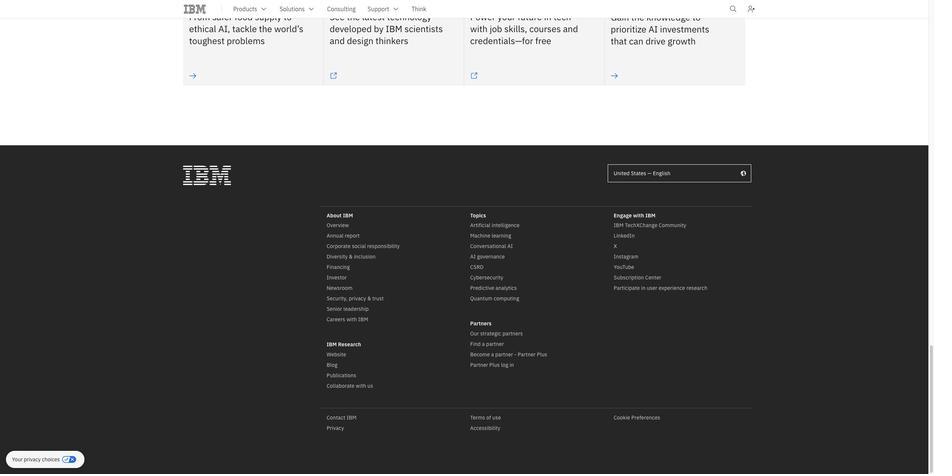 Task type: locate. For each thing, give the bounding box(es) containing it.
your privacy choices element
[[12, 456, 60, 464]]



Task type: vqa. For each thing, say whether or not it's contained in the screenshot.
the Let's talk Element
no



